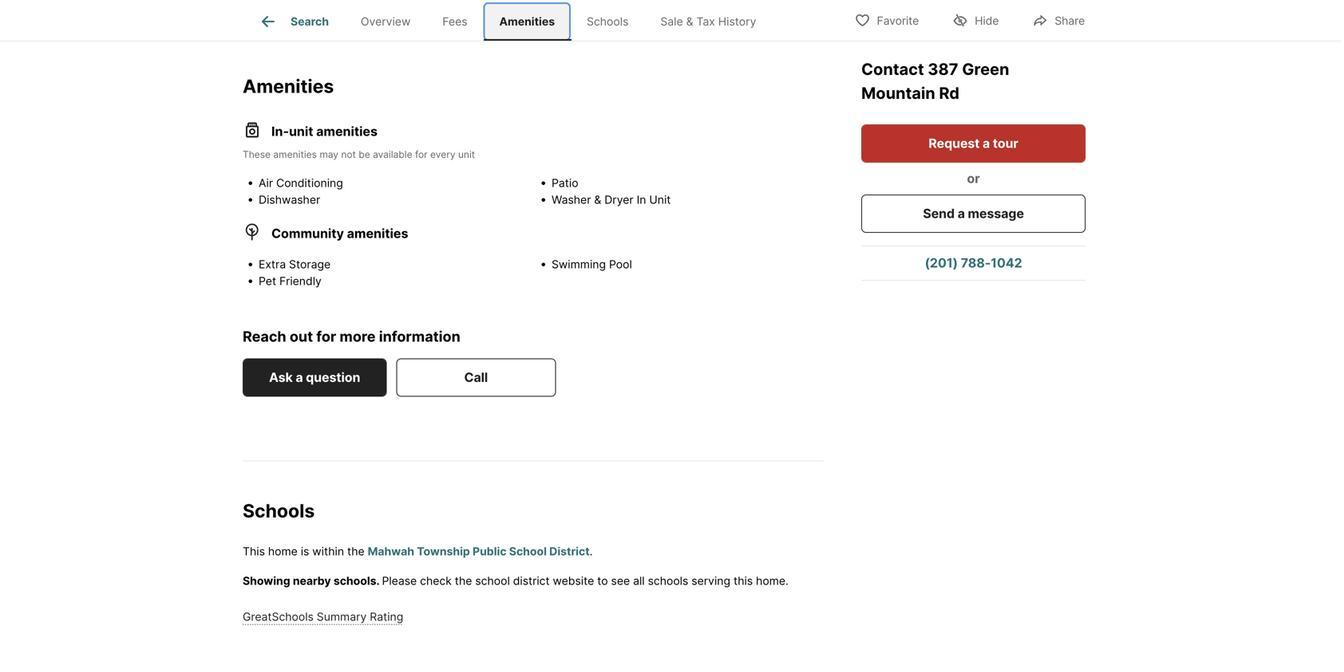 Task type: describe. For each thing, give the bounding box(es) containing it.
storage
[[289, 258, 331, 271]]

favorite
[[877, 14, 919, 28]]

contact
[[862, 59, 928, 79]]

overview
[[361, 15, 411, 28]]

greatschools summary rating
[[243, 611, 403, 624]]

serving
[[692, 575, 731, 589]]

reach out for more information
[[243, 328, 461, 346]]

school
[[475, 575, 510, 589]]

swimming pool
[[552, 258, 632, 271]]

website
[[553, 575, 594, 589]]

ask
[[269, 370, 293, 385]]

extra storage pet friendly
[[259, 258, 331, 288]]

within
[[312, 545, 344, 559]]

request
[[929, 136, 980, 151]]

mahwah
[[368, 545, 414, 559]]

district
[[550, 545, 590, 559]]

summary
[[317, 611, 367, 624]]

1 vertical spatial amenities
[[243, 75, 334, 97]]

community amenities
[[272, 226, 408, 241]]

amenities inside amenities tab
[[499, 15, 555, 28]]

tour
[[993, 136, 1019, 151]]

hide button
[[939, 4, 1013, 36]]

this
[[243, 545, 265, 559]]

school
[[509, 545, 547, 559]]

every
[[430, 149, 456, 160]]

sale & tax history tab
[[645, 2, 772, 41]]

this
[[734, 575, 753, 589]]

send a message
[[923, 206, 1024, 222]]

request a tour button
[[862, 125, 1086, 163]]

dryer
[[605, 193, 634, 207]]

schools inside schools tab
[[587, 15, 629, 28]]

dishwasher
[[259, 193, 320, 207]]

is
[[301, 545, 309, 559]]

ask a question
[[269, 370, 360, 385]]

search link
[[259, 12, 329, 31]]

1 vertical spatial schools
[[243, 500, 315, 522]]

home.
[[756, 575, 789, 589]]

available
[[373, 149, 413, 160]]

nearby
[[293, 575, 331, 589]]

air
[[259, 176, 273, 190]]

township
[[417, 545, 470, 559]]

tax
[[697, 15, 715, 28]]

check
[[420, 575, 452, 589]]

unit
[[650, 193, 671, 207]]

history
[[719, 15, 757, 28]]

387 green mountain rd
[[862, 59, 1010, 103]]

may
[[320, 149, 339, 160]]

pet
[[259, 274, 276, 288]]

schools tab
[[571, 2, 645, 41]]

mahwah township public school district link
[[368, 545, 590, 559]]

in-unit amenities
[[272, 124, 378, 139]]

message
[[968, 206, 1024, 222]]

favorite button
[[841, 4, 933, 36]]

(201) 788-1042 link
[[862, 247, 1086, 280]]

not
[[341, 149, 356, 160]]

these
[[243, 149, 271, 160]]

public
[[473, 545, 507, 559]]

or
[[967, 171, 980, 186]]

this home is within the mahwah township public school district .
[[243, 545, 593, 559]]

question
[[306, 370, 360, 385]]

rd
[[939, 83, 960, 103]]

(201)
[[925, 256, 958, 271]]

387
[[928, 59, 959, 79]]

schools
[[648, 575, 689, 589]]

please
[[382, 575, 417, 589]]

amenities for community
[[347, 226, 408, 241]]

share button
[[1019, 4, 1099, 36]]

& inside tab
[[686, 15, 694, 28]]

showing nearby schools. please check the school district website to see all schools serving this home.
[[243, 575, 789, 589]]

sale
[[661, 15, 683, 28]]

washer
[[552, 193, 591, 207]]

in-
[[272, 124, 289, 139]]

fees
[[443, 15, 468, 28]]

conditioning
[[276, 176, 343, 190]]



Task type: vqa. For each thing, say whether or not it's contained in the screenshot.
Single
no



Task type: locate. For each thing, give the bounding box(es) containing it.
a for send
[[958, 206, 965, 222]]

pool
[[609, 258, 632, 271]]

0 horizontal spatial &
[[594, 193, 602, 207]]

1 horizontal spatial schools
[[587, 15, 629, 28]]

schools
[[587, 15, 629, 28], [243, 500, 315, 522]]

amenities for these
[[273, 149, 317, 160]]

0 horizontal spatial a
[[296, 370, 303, 385]]

unit
[[289, 124, 313, 139], [458, 149, 475, 160]]

schools.
[[334, 575, 379, 589]]

these amenities may not be available for every unit
[[243, 149, 475, 160]]

patio washer & dryer in unit
[[552, 176, 671, 207]]

unit right the every
[[458, 149, 475, 160]]

a for ask
[[296, 370, 303, 385]]

0 horizontal spatial amenities
[[243, 75, 334, 97]]

a right send
[[958, 206, 965, 222]]

1 horizontal spatial unit
[[458, 149, 475, 160]]

amenities down in-
[[273, 149, 317, 160]]

district
[[513, 575, 550, 589]]

ask a question button
[[243, 359, 387, 397]]

for
[[415, 149, 428, 160], [316, 328, 336, 346]]

2 horizontal spatial a
[[983, 136, 990, 151]]

1 horizontal spatial for
[[415, 149, 428, 160]]

(201) 788-1042 button
[[862, 247, 1086, 280]]

1 horizontal spatial &
[[686, 15, 694, 28]]

1042
[[991, 256, 1023, 271]]

& left dryer
[[594, 193, 602, 207]]

send a message button
[[862, 195, 1086, 233]]

in
[[637, 193, 646, 207]]

1 vertical spatial &
[[594, 193, 602, 207]]

the right check
[[455, 575, 472, 589]]

greatschools
[[243, 611, 314, 624]]

to
[[597, 575, 608, 589]]

amenities up the not
[[316, 124, 378, 139]]

0 vertical spatial schools
[[587, 15, 629, 28]]

tab list containing search
[[243, 0, 785, 41]]

for right out
[[316, 328, 336, 346]]

amenities up in-
[[243, 75, 334, 97]]

share
[[1055, 14, 1085, 28]]

unit up conditioning
[[289, 124, 313, 139]]

the right within
[[347, 545, 365, 559]]

a for request
[[983, 136, 990, 151]]

0 vertical spatial &
[[686, 15, 694, 28]]

amenities tab
[[484, 2, 571, 41]]

home
[[268, 545, 298, 559]]

overview tab
[[345, 2, 427, 41]]

greatschools summary rating link
[[243, 611, 403, 624]]

0 horizontal spatial for
[[316, 328, 336, 346]]

1 vertical spatial for
[[316, 328, 336, 346]]

for left the every
[[415, 149, 428, 160]]

0 vertical spatial unit
[[289, 124, 313, 139]]

information
[[379, 328, 461, 346]]

hide
[[975, 14, 999, 28]]

a left the tour
[[983, 136, 990, 151]]

(201) 788-1042
[[925, 256, 1023, 271]]

a
[[983, 136, 990, 151], [958, 206, 965, 222], [296, 370, 303, 385]]

extra
[[259, 258, 286, 271]]

0 vertical spatial amenities
[[499, 15, 555, 28]]

& left tax
[[686, 15, 694, 28]]

0 vertical spatial a
[[983, 136, 990, 151]]

swimming
[[552, 258, 606, 271]]

see
[[611, 575, 630, 589]]

0 horizontal spatial schools
[[243, 500, 315, 522]]

call
[[464, 370, 488, 385]]

amenities right fees
[[499, 15, 555, 28]]

send
[[923, 206, 955, 222]]

out
[[290, 328, 313, 346]]

search
[[291, 15, 329, 28]]

request a tour
[[929, 136, 1019, 151]]

1 vertical spatial unit
[[458, 149, 475, 160]]

amenities right community
[[347, 226, 408, 241]]

green
[[962, 59, 1010, 79]]

patio
[[552, 176, 579, 190]]

call link
[[396, 359, 556, 397]]

& inside patio washer & dryer in unit
[[594, 193, 602, 207]]

amenities
[[499, 15, 555, 28], [243, 75, 334, 97]]

1 horizontal spatial a
[[958, 206, 965, 222]]

1 horizontal spatial the
[[455, 575, 472, 589]]

community
[[272, 226, 344, 241]]

mountain
[[862, 83, 936, 103]]

rating
[[370, 611, 403, 624]]

more
[[340, 328, 376, 346]]

1 horizontal spatial amenities
[[499, 15, 555, 28]]

reach
[[243, 328, 286, 346]]

sale & tax history
[[661, 15, 757, 28]]

0 vertical spatial amenities
[[316, 124, 378, 139]]

fees tab
[[427, 2, 484, 41]]

call button
[[396, 359, 556, 397]]

1 vertical spatial amenities
[[273, 149, 317, 160]]

1 vertical spatial a
[[958, 206, 965, 222]]

.
[[590, 545, 593, 559]]

air conditioning dishwasher
[[259, 176, 343, 207]]

schools up home
[[243, 500, 315, 522]]

0 vertical spatial for
[[415, 149, 428, 160]]

all
[[633, 575, 645, 589]]

friendly
[[279, 274, 322, 288]]

tab list
[[243, 0, 785, 41]]

2 vertical spatial amenities
[[347, 226, 408, 241]]

0 horizontal spatial unit
[[289, 124, 313, 139]]

showing
[[243, 575, 290, 589]]

be
[[359, 149, 370, 160]]

&
[[686, 15, 694, 28], [594, 193, 602, 207]]

788-
[[961, 256, 991, 271]]

amenities
[[316, 124, 378, 139], [273, 149, 317, 160], [347, 226, 408, 241]]

the
[[347, 545, 365, 559], [455, 575, 472, 589]]

a right ask
[[296, 370, 303, 385]]

1 vertical spatial the
[[455, 575, 472, 589]]

schools left sale at top
[[587, 15, 629, 28]]

0 vertical spatial the
[[347, 545, 365, 559]]

2 vertical spatial a
[[296, 370, 303, 385]]

0 horizontal spatial the
[[347, 545, 365, 559]]



